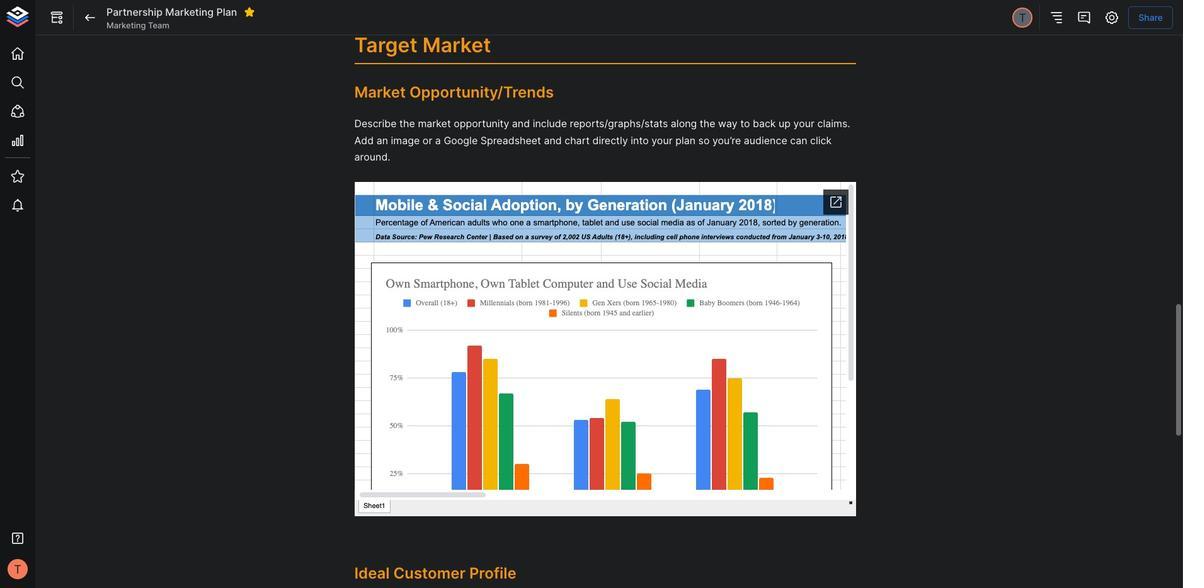 Task type: vqa. For each thing, say whether or not it's contained in the screenshot.
. corresponding to 11:13 AM Tim Burton created Untitled Subpage subpage .
no



Task type: describe. For each thing, give the bounding box(es) containing it.
add
[[355, 134, 374, 147]]

around.
[[355, 151, 391, 163]]

an
[[377, 134, 388, 147]]

plan
[[676, 134, 696, 147]]

0 horizontal spatial your
[[652, 134, 673, 147]]

0 vertical spatial marketing
[[165, 5, 214, 18]]

spreadsheet
[[481, 134, 541, 147]]

share button
[[1129, 6, 1174, 29]]

settings image
[[1105, 10, 1120, 25]]

claims.
[[818, 117, 851, 130]]

share
[[1139, 12, 1164, 23]]

can
[[791, 134, 808, 147]]

team
[[148, 20, 170, 30]]

table of contents image
[[1050, 10, 1065, 25]]

1 horizontal spatial t button
[[1011, 6, 1035, 30]]

target market
[[355, 33, 491, 58]]

comments image
[[1077, 10, 1093, 25]]

directly
[[593, 134, 628, 147]]

click
[[811, 134, 832, 147]]

ideal
[[355, 565, 390, 583]]

describe
[[355, 117, 397, 130]]

1 the from the left
[[400, 117, 415, 130]]

0 vertical spatial market
[[423, 33, 491, 58]]

market
[[418, 117, 451, 130]]

along
[[671, 117, 697, 130]]

marketing team
[[107, 20, 170, 30]]

go back image
[[83, 10, 98, 25]]

ideal customer profile
[[355, 565, 517, 583]]

0 horizontal spatial marketing
[[107, 20, 146, 30]]

include
[[533, 117, 567, 130]]



Task type: locate. For each thing, give the bounding box(es) containing it.
1 vertical spatial marketing
[[107, 20, 146, 30]]

1 vertical spatial your
[[652, 134, 673, 147]]

1 horizontal spatial and
[[544, 134, 562, 147]]

1 horizontal spatial market
[[423, 33, 491, 58]]

0 horizontal spatial t
[[14, 563, 21, 577]]

market
[[423, 33, 491, 58], [355, 83, 406, 101]]

or
[[423, 134, 433, 147]]

you're
[[713, 134, 741, 147]]

into
[[631, 134, 649, 147]]

0 vertical spatial t
[[1020, 11, 1027, 24]]

0 vertical spatial your
[[794, 117, 815, 130]]

marketing down partnership at the left top
[[107, 20, 146, 30]]

chart
[[565, 134, 590, 147]]

audience
[[744, 134, 788, 147]]

profile
[[470, 565, 517, 583]]

market opportunity/trends
[[355, 83, 554, 101]]

way
[[719, 117, 738, 130]]

and up spreadsheet at the top
[[512, 117, 530, 130]]

1 horizontal spatial marketing
[[165, 5, 214, 18]]

opportunity/trends
[[410, 83, 554, 101]]

partnership marketing plan
[[107, 5, 237, 18]]

1 horizontal spatial t
[[1020, 11, 1027, 24]]

image
[[391, 134, 420, 147]]

0 horizontal spatial t button
[[4, 556, 32, 584]]

describe the market opportunity and include reports/graphs/stats along the way to back up your claims. add an image or a google spreadsheet and chart directly into your plan so you're audience can click around.
[[355, 117, 854, 163]]

the up so
[[700, 117, 716, 130]]

1 vertical spatial and
[[544, 134, 562, 147]]

1 vertical spatial market
[[355, 83, 406, 101]]

target
[[355, 33, 418, 58]]

back
[[753, 117, 776, 130]]

google
[[444, 134, 478, 147]]

market up "market opportunity/trends"
[[423, 33, 491, 58]]

a
[[435, 134, 441, 147]]

opportunity
[[454, 117, 510, 130]]

marketing up team
[[165, 5, 214, 18]]

t
[[1020, 11, 1027, 24], [14, 563, 21, 577]]

0 vertical spatial t button
[[1011, 6, 1035, 30]]

0 vertical spatial and
[[512, 117, 530, 130]]

the
[[400, 117, 415, 130], [700, 117, 716, 130]]

reports/graphs/stats
[[570, 117, 668, 130]]

0 horizontal spatial the
[[400, 117, 415, 130]]

customer
[[394, 565, 466, 583]]

your
[[794, 117, 815, 130], [652, 134, 673, 147]]

0 horizontal spatial market
[[355, 83, 406, 101]]

your up "can"
[[794, 117, 815, 130]]

partnership
[[107, 5, 163, 18]]

up
[[779, 117, 791, 130]]

so
[[699, 134, 710, 147]]

2 the from the left
[[700, 117, 716, 130]]

1 vertical spatial t button
[[4, 556, 32, 584]]

t button
[[1011, 6, 1035, 30], [4, 556, 32, 584]]

remove favorite image
[[244, 6, 255, 18]]

0 horizontal spatial and
[[512, 117, 530, 130]]

show wiki image
[[49, 10, 64, 25]]

your right the "into"
[[652, 134, 673, 147]]

1 horizontal spatial your
[[794, 117, 815, 130]]

plan
[[216, 5, 237, 18]]

to
[[741, 117, 750, 130]]

and down the include
[[544, 134, 562, 147]]

market up describe
[[355, 83, 406, 101]]

and
[[512, 117, 530, 130], [544, 134, 562, 147]]

1 horizontal spatial the
[[700, 117, 716, 130]]

marketing
[[165, 5, 214, 18], [107, 20, 146, 30]]

the up image
[[400, 117, 415, 130]]

marketing team link
[[107, 19, 170, 31]]

1 vertical spatial t
[[14, 563, 21, 577]]



